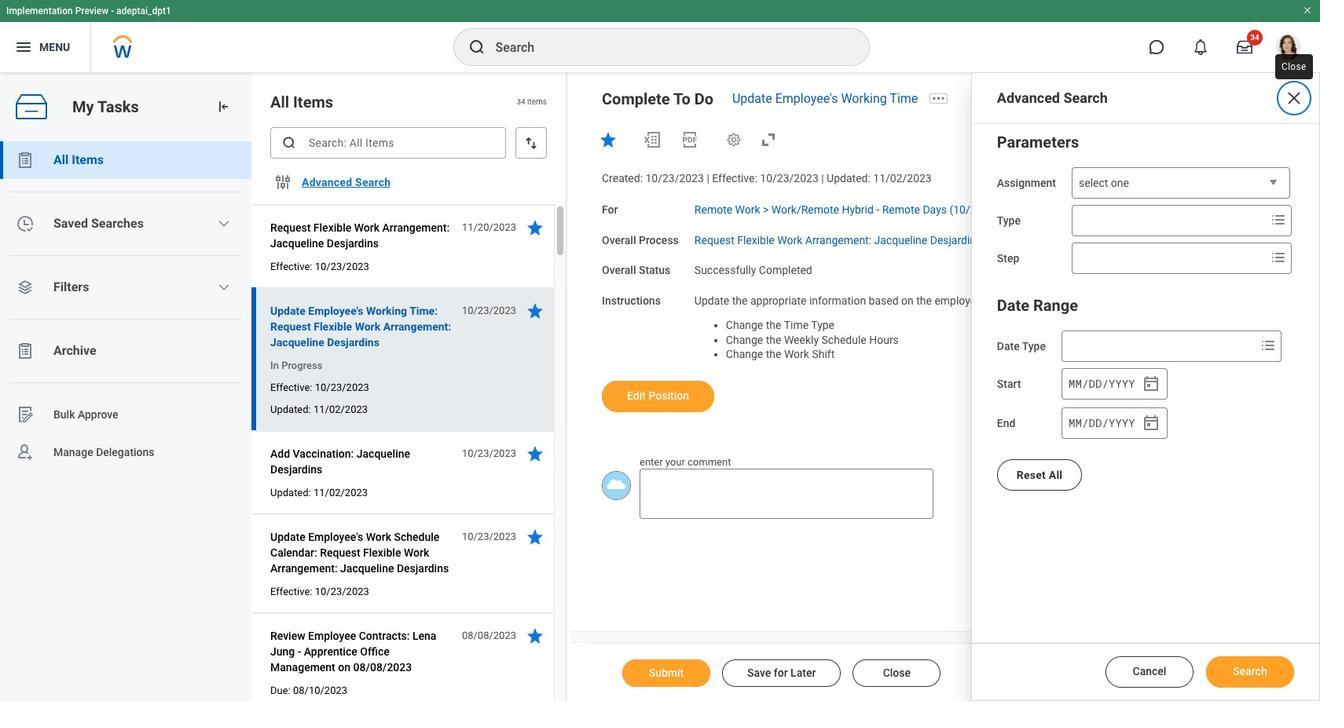 Task type: vqa. For each thing, say whether or not it's contained in the screenshot.


Task type: describe. For each thing, give the bounding box(es) containing it.
the down successfully completed
[[732, 295, 748, 307]]

>
[[763, 203, 769, 216]]

star image for add vaccination: jacqueline desjardins
[[526, 445, 545, 464]]

calendar:
[[270, 547, 317, 560]]

this
[[1037, 295, 1055, 307]]

parameters
[[997, 133, 1079, 152]]

select one
[[1079, 177, 1129, 189]]

created: 10/23/2023 | effective: 10/23/2023 | updated: 11/02/2023
[[602, 172, 932, 185]]

2 updated: 11/02/2023 from the top
[[270, 487, 368, 499]]

Date Type field
[[1063, 332, 1256, 361]]

search button
[[1206, 657, 1295, 689]]

request
[[992, 295, 1029, 307]]

1 horizontal spatial 08/08/2023
[[462, 630, 516, 642]]

08/08/2023 inside review employee contracts: lena jung - apprentice office management on 08/08/2023
[[353, 662, 412, 674]]

parameters group
[[997, 130, 1295, 274]]

completed
[[759, 264, 813, 277]]

fullscreen image
[[759, 130, 778, 149]]

1 vertical spatial 11/02/2023
[[314, 404, 368, 416]]

information
[[809, 295, 866, 307]]

employee
[[308, 630, 356, 643]]

delegations
[[96, 446, 155, 459]]

yyyy for end
[[1109, 415, 1136, 430]]

update employee's working time
[[733, 91, 918, 106]]

successfully completed
[[695, 264, 813, 277]]

work inside change the time type change the weekly schedule hours change the work shift
[[784, 348, 810, 361]]

desjardins inside update employee's working time: request flexible work arrangement: jacqueline desjardins
[[327, 336, 380, 349]]

time:
[[410, 305, 438, 318]]

request up the successfully
[[695, 234, 735, 246]]

cancel
[[1133, 666, 1167, 678]]

advanced inside advanced search 'dialog'
[[997, 90, 1060, 106]]

archive button
[[0, 332, 252, 370]]

instructions
[[602, 295, 661, 307]]

bulk
[[53, 408, 75, 421]]

close
[[1282, 61, 1307, 72]]

all inside reset all button
[[1049, 469, 1063, 482]]

implementation
[[6, 6, 73, 17]]

2 vertical spatial 11/02/2023
[[314, 487, 368, 499]]

schedule inside update employee's work schedule calendar: request flexible work arrangement: jacqueline desjardins
[[394, 531, 440, 544]]

request flexible work arrangement: jacqueline desjardins button
[[270, 219, 454, 253]]

created:
[[602, 172, 643, 185]]

jacqueline inside request flexible work arrangement: jacqueline desjardins link
[[874, 234, 928, 246]]

time inside change the time type change the weekly schedule hours change the work shift
[[784, 319, 809, 331]]

employee's
[[935, 295, 989, 307]]

all inside all items "button"
[[53, 152, 69, 167]]

star image for update employee's work schedule calendar: request flexible work arrangement: jacqueline desjardins
[[526, 528, 545, 547]]

apprentice
[[304, 646, 357, 659]]

arrangement: inside request flexible work arrangement: jacqueline desjardins
[[382, 222, 450, 234]]

parameters button
[[997, 133, 1079, 152]]

my tasks
[[72, 97, 139, 116]]

review employee contracts: lena jung - apprentice office management on 08/08/2023
[[270, 630, 437, 674]]

update for update employee's work schedule calendar: request flexible work arrangement: jacqueline desjardins
[[270, 531, 305, 544]]

reset all
[[1017, 469, 1063, 482]]

0 horizontal spatial search image
[[281, 135, 297, 151]]

contracts:
[[359, 630, 410, 643]]

desjardins inside request flexible work arrangement: jacqueline desjardins
[[327, 237, 379, 250]]

due: 08/10/2023
[[270, 685, 347, 697]]

prompts image for step
[[1269, 248, 1288, 267]]

add vaccination: jacqueline desjardins button
[[270, 445, 454, 479]]

request inside update employee's work schedule calendar: request flexible work arrangement: jacqueline desjardins
[[320, 547, 360, 560]]

mm / dd / yyyy for end
[[1069, 415, 1136, 430]]

1 updated: 11/02/2023 from the top
[[270, 404, 368, 416]]

export to excel image
[[643, 130, 662, 149]]

work inside update employee's working time: request flexible work arrangement: jacqueline desjardins
[[355, 321, 381, 333]]

step
[[997, 252, 1020, 265]]

prompts image for type
[[1269, 211, 1288, 230]]

my tasks element
[[0, 72, 252, 702]]

clipboard image
[[16, 151, 35, 170]]

mm for end
[[1069, 415, 1082, 430]]

days
[[923, 203, 947, 216]]

reset
[[1017, 469, 1046, 482]]

2 remote from the left
[[882, 203, 920, 216]]

star image for update employee's working time: request flexible work arrangement: jacqueline desjardins
[[526, 302, 545, 321]]

update for update employee's working time: request flexible work arrangement: jacqueline desjardins
[[270, 305, 306, 318]]

edit position
[[627, 390, 689, 402]]

view printable version (pdf) image
[[681, 130, 700, 149]]

1 vertical spatial updated:
[[270, 404, 311, 416]]

Step field
[[1073, 244, 1266, 273]]

update employee's work schedule calendar: request flexible work arrangement: jacqueline desjardins button
[[270, 528, 454, 578]]

list containing all items
[[0, 141, 252, 472]]

1 horizontal spatial on
[[902, 295, 914, 307]]

lena
[[413, 630, 437, 643]]

arrangement: inside update employee's working time: request flexible work arrangement: jacqueline desjardins
[[383, 321, 451, 333]]

progress
[[281, 360, 323, 372]]

successfully
[[695, 264, 756, 277]]

the left weekly
[[766, 334, 782, 346]]

include:
[[1082, 295, 1119, 307]]

working for time:
[[366, 305, 407, 318]]

Type field
[[1073, 207, 1266, 235]]

dd for start
[[1089, 376, 1102, 391]]

start
[[997, 378, 1021, 391]]

advanced search dialog
[[971, 72, 1320, 702]]

x image
[[1285, 89, 1304, 108]]

bulk approve
[[53, 408, 118, 421]]

overall for overall process
[[602, 234, 636, 246]]

enter your comment
[[640, 457, 731, 468]]

update the appropriate information based on the employee's request - this may include:
[[695, 295, 1119, 307]]

items inside "button"
[[72, 152, 104, 167]]

edit
[[627, 390, 646, 402]]

calendar image
[[1142, 375, 1161, 394]]

my
[[72, 97, 94, 116]]

manage delegations
[[53, 446, 155, 459]]

(10/23/2023)
[[950, 203, 1016, 216]]

enter
[[640, 457, 663, 468]]

1 horizontal spatial request flexible work arrangement: jacqueline desjardins
[[695, 234, 982, 246]]

implementation preview -   adeptai_dpt1 banner
[[0, 0, 1320, 72]]

2 change from the top
[[726, 334, 763, 346]]

employee's for update employee's working time: request flexible work arrangement: jacqueline desjardins
[[308, 305, 364, 318]]

prompts image for date type
[[1259, 336, 1278, 355]]

working for time
[[841, 91, 887, 106]]

select one button
[[1072, 167, 1291, 200]]

appropriate
[[751, 295, 807, 307]]

date range button
[[997, 296, 1078, 315]]

0 vertical spatial updated:
[[827, 172, 871, 185]]

employee's for update employee's working time
[[776, 91, 838, 106]]

request inside update employee's working time: request flexible work arrangement: jacqueline desjardins
[[270, 321, 311, 333]]

user plus image
[[16, 443, 35, 462]]

1 change from the top
[[726, 319, 763, 331]]

weekly
[[784, 334, 819, 346]]

effective: 10/23/2023 for employee's
[[270, 586, 369, 598]]

do
[[695, 90, 714, 108]]

enter your comment text field
[[640, 469, 934, 520]]

overall status
[[602, 264, 671, 277]]

flexible inside update employee's work schedule calendar: request flexible work arrangement: jacqueline desjardins
[[363, 547, 401, 560]]

approve
[[78, 408, 118, 421]]

type inside date range group
[[1022, 340, 1046, 353]]

update employee's working time: request flexible work arrangement: jacqueline desjardins button
[[270, 302, 454, 352]]

manage delegations link
[[0, 434, 252, 472]]

office
[[360, 646, 390, 659]]

employee's for update employee's work schedule calendar: request flexible work arrangement: jacqueline desjardins
[[308, 531, 363, 544]]

in
[[270, 360, 279, 372]]

0 vertical spatial time
[[890, 91, 918, 106]]

position
[[649, 390, 689, 402]]

2 vertical spatial updated:
[[270, 487, 311, 499]]

search inside item list element
[[355, 176, 391, 189]]

cancel button
[[1106, 657, 1194, 689]]

close environment banner image
[[1303, 6, 1313, 15]]

comment
[[688, 457, 731, 468]]

add
[[270, 448, 290, 461]]

flexible inside request flexible work arrangement: jacqueline desjardins
[[313, 222, 352, 234]]



Task type: locate. For each thing, give the bounding box(es) containing it.
- right preview
[[111, 6, 114, 17]]

0 vertical spatial date
[[997, 296, 1030, 315]]

2 star image from the top
[[526, 445, 545, 464]]

effective: 10/23/2023 for flexible
[[270, 261, 369, 273]]

2 dd from the top
[[1089, 415, 1102, 430]]

dd up end group
[[1089, 376, 1102, 391]]

on right the based
[[902, 295, 914, 307]]

date type
[[997, 340, 1046, 353]]

arrangement: down the remote work > work/remote hybrid - remote days (10/23/2023)
[[805, 234, 872, 246]]

1 vertical spatial dd
[[1089, 415, 1102, 430]]

yyyy inside start group
[[1109, 376, 1136, 391]]

0 vertical spatial all
[[270, 93, 289, 112]]

mm down start group
[[1069, 415, 1082, 430]]

dd down start group
[[1089, 415, 1102, 430]]

items inside item list element
[[293, 93, 333, 112]]

0 horizontal spatial working
[[366, 305, 407, 318]]

1 vertical spatial items
[[72, 152, 104, 167]]

advanced inside advanced search button
[[302, 176, 352, 189]]

jacqueline up contracts:
[[340, 563, 394, 575]]

2 vertical spatial effective: 10/23/2023
[[270, 586, 369, 598]]

mm inside end group
[[1069, 415, 1082, 430]]

1 horizontal spatial time
[[890, 91, 918, 106]]

- right hybrid
[[877, 203, 880, 216]]

employee's up fullscreen image
[[776, 91, 838, 106]]

yyyy left calendar icon
[[1109, 376, 1136, 391]]

updated: down in progress
[[270, 404, 311, 416]]

1 horizontal spatial remote
[[882, 203, 920, 216]]

1 vertical spatial mm
[[1069, 415, 1082, 430]]

1 vertical spatial prompts image
[[1269, 248, 1288, 267]]

/
[[1082, 376, 1089, 391], [1102, 376, 1109, 391], [1082, 415, 1089, 430], [1102, 415, 1109, 430]]

action bar region
[[591, 645, 1320, 702]]

jacqueline inside "add vaccination: jacqueline desjardins"
[[357, 448, 410, 461]]

2 vertical spatial employee's
[[308, 531, 363, 544]]

0 vertical spatial dd
[[1089, 376, 1102, 391]]

0 horizontal spatial type
[[811, 319, 835, 331]]

manage
[[53, 446, 93, 459]]

advanced
[[997, 90, 1060, 106], [302, 176, 352, 189]]

2 vertical spatial prompts image
[[1259, 336, 1278, 355]]

working inside update employee's working time: request flexible work arrangement: jacqueline desjardins
[[366, 305, 407, 318]]

reset all button
[[997, 460, 1083, 491]]

date
[[997, 296, 1030, 315], [997, 340, 1020, 353]]

all right reset
[[1049, 469, 1063, 482]]

all inside item list element
[[270, 93, 289, 112]]

advanced search up "request flexible work arrangement: jacqueline desjardins" button
[[302, 176, 391, 189]]

for
[[602, 203, 618, 216]]

0 vertical spatial search image
[[467, 38, 486, 57]]

employee's up calendar:
[[308, 531, 363, 544]]

0 vertical spatial on
[[902, 295, 914, 307]]

desjardins
[[930, 234, 982, 246], [327, 237, 379, 250], [327, 336, 380, 349], [270, 464, 322, 476], [397, 563, 449, 575]]

advanced search inside 'dialog'
[[997, 90, 1108, 106]]

2 mm from the top
[[1069, 415, 1082, 430]]

arrangement: inside request flexible work arrangement: jacqueline desjardins link
[[805, 234, 872, 246]]

updated: 11/02/2023 down "add vaccination: jacqueline desjardins"
[[270, 487, 368, 499]]

1 vertical spatial all
[[53, 152, 69, 167]]

the down appropriate
[[766, 319, 782, 331]]

effective: 10/23/2023
[[270, 261, 369, 273], [270, 382, 369, 394], [270, 586, 369, 598]]

10/23/2023
[[646, 172, 704, 185], [760, 172, 819, 185], [315, 261, 369, 273], [462, 305, 516, 317], [315, 382, 369, 394], [462, 448, 516, 460], [462, 531, 516, 543], [315, 586, 369, 598]]

11/20/2023
[[462, 222, 516, 233]]

request flexible work arrangement: jacqueline desjardins link
[[695, 231, 982, 246]]

1 overall from the top
[[602, 234, 636, 246]]

mm / dd / yyyy for start
[[1069, 376, 1136, 391]]

date left "this"
[[997, 296, 1030, 315]]

shift
[[812, 348, 835, 361]]

0 horizontal spatial |
[[707, 172, 710, 185]]

one
[[1111, 177, 1129, 189]]

2 vertical spatial search
[[1233, 666, 1268, 678]]

0 vertical spatial mm
[[1069, 376, 1082, 391]]

1 mm from the top
[[1069, 376, 1082, 391]]

work inside request flexible work arrangement: jacqueline desjardins
[[354, 222, 380, 234]]

all items inside "button"
[[53, 152, 104, 167]]

star image
[[526, 302, 545, 321], [526, 445, 545, 464]]

overall up instructions
[[602, 264, 636, 277]]

remote left days
[[882, 203, 920, 216]]

1 horizontal spatial schedule
[[822, 334, 867, 346]]

type inside change the time type change the weekly schedule hours change the work shift
[[811, 319, 835, 331]]

34 items
[[517, 98, 547, 106]]

arrangement: left 11/20/2023
[[382, 222, 450, 234]]

all items
[[270, 93, 333, 112], [53, 152, 104, 167]]

1 vertical spatial schedule
[[394, 531, 440, 544]]

advanced up parameters at the top right of the page
[[997, 90, 1060, 106]]

desjardins inside "add vaccination: jacqueline desjardins"
[[270, 464, 322, 476]]

effective:
[[712, 172, 758, 185], [270, 261, 312, 273], [270, 382, 312, 394], [270, 586, 312, 598]]

mm for start
[[1069, 376, 1082, 391]]

on down apprentice
[[338, 662, 351, 674]]

0 vertical spatial type
[[997, 215, 1021, 227]]

based
[[869, 295, 899, 307]]

0 horizontal spatial remote
[[695, 203, 733, 216]]

1 horizontal spatial type
[[997, 215, 1021, 227]]

- up management
[[298, 646, 301, 659]]

edit position button
[[602, 381, 714, 413]]

inbox large image
[[1237, 39, 1253, 55]]

search image inside implementation preview -   adeptai_dpt1 banner
[[467, 38, 486, 57]]

1 remote from the left
[[695, 203, 733, 216]]

effective: 10/23/2023 down "progress"
[[270, 382, 369, 394]]

0 vertical spatial 08/08/2023
[[462, 630, 516, 642]]

mm
[[1069, 376, 1082, 391], [1069, 415, 1082, 430]]

items
[[527, 98, 547, 106]]

0 vertical spatial all items
[[270, 93, 333, 112]]

mm inside start group
[[1069, 376, 1082, 391]]

all right transformation import image
[[270, 93, 289, 112]]

overall for overall status
[[602, 264, 636, 277]]

1 horizontal spatial advanced search
[[997, 90, 1108, 106]]

on
[[902, 295, 914, 307], [338, 662, 351, 674]]

1 horizontal spatial all items
[[270, 93, 333, 112]]

1 vertical spatial effective: 10/23/2023
[[270, 382, 369, 394]]

34
[[517, 98, 526, 106]]

- inside remote work > work/remote hybrid - remote days (10/23/2023) link
[[877, 203, 880, 216]]

jacqueline inside request flexible work arrangement: jacqueline desjardins
[[270, 237, 324, 250]]

the
[[732, 295, 748, 307], [917, 295, 932, 307], [766, 319, 782, 331], [766, 334, 782, 346], [766, 348, 782, 361]]

update inside update employee's working time: request flexible work arrangement: jacqueline desjardins
[[270, 305, 306, 318]]

1 horizontal spatial items
[[293, 93, 333, 112]]

update employee's work schedule calendar: request flexible work arrangement: jacqueline desjardins
[[270, 531, 449, 575]]

date for date range
[[997, 296, 1030, 315]]

2 yyyy from the top
[[1109, 415, 1136, 430]]

bulk approve link
[[0, 396, 252, 434]]

advanced search up parameters at the top right of the page
[[997, 90, 1108, 106]]

date up start
[[997, 340, 1020, 353]]

1 vertical spatial updated: 11/02/2023
[[270, 487, 368, 499]]

arrangement: down calendar:
[[270, 563, 338, 575]]

1 vertical spatial on
[[338, 662, 351, 674]]

0 vertical spatial updated: 11/02/2023
[[270, 404, 368, 416]]

2 date from the top
[[997, 340, 1020, 353]]

the left 'shift'
[[766, 348, 782, 361]]

advanced right "configure" image
[[302, 176, 352, 189]]

employee's inside update employee's working time: request flexible work arrangement: jacqueline desjardins
[[308, 305, 364, 318]]

in progress
[[270, 360, 323, 372]]

1 dd from the top
[[1089, 376, 1102, 391]]

0 horizontal spatial all items
[[53, 152, 104, 167]]

1 horizontal spatial search image
[[467, 38, 486, 57]]

mm up end group
[[1069, 376, 1082, 391]]

2 horizontal spatial type
[[1022, 340, 1046, 353]]

type
[[997, 215, 1021, 227], [811, 319, 835, 331], [1022, 340, 1046, 353]]

working
[[841, 91, 887, 106], [366, 305, 407, 318]]

0 horizontal spatial schedule
[[394, 531, 440, 544]]

1 horizontal spatial advanced
[[997, 90, 1060, 106]]

1 star image from the top
[[526, 302, 545, 321]]

mm / dd / yyyy inside end group
[[1069, 415, 1136, 430]]

dd for end
[[1089, 415, 1102, 430]]

1 vertical spatial yyyy
[[1109, 415, 1136, 430]]

updated: down add at left
[[270, 487, 311, 499]]

1 vertical spatial star image
[[526, 445, 545, 464]]

update for update employee's working time
[[733, 91, 772, 106]]

1 vertical spatial 08/08/2023
[[353, 662, 412, 674]]

update employee's working time: request flexible work arrangement: jacqueline desjardins
[[270, 305, 451, 349]]

yyyy inside end group
[[1109, 415, 1136, 430]]

11/02/2023 down "add vaccination: jacqueline desjardins"
[[314, 487, 368, 499]]

remote work > work/remote hybrid - remote days (10/23/2023)
[[695, 203, 1016, 216]]

0 vertical spatial overall
[[602, 234, 636, 246]]

profile logan mcneil element
[[1267, 30, 1311, 64]]

08/08/2023 right lena
[[462, 630, 516, 642]]

dd inside end group
[[1089, 415, 1102, 430]]

range
[[1034, 296, 1078, 315]]

all
[[270, 93, 289, 112], [53, 152, 69, 167], [1049, 469, 1063, 482]]

request down "configure" image
[[270, 222, 311, 234]]

start group
[[1062, 369, 1168, 400]]

employee's inside update employee's work schedule calendar: request flexible work arrangement: jacqueline desjardins
[[308, 531, 363, 544]]

jacqueline inside update employee's working time: request flexible work arrangement: jacqueline desjardins
[[270, 336, 324, 349]]

2 mm / dd / yyyy from the top
[[1069, 415, 1136, 430]]

archive
[[53, 343, 96, 358]]

on inside review employee contracts: lena jung - apprentice office management on 08/08/2023
[[338, 662, 351, 674]]

all right clipboard image
[[53, 152, 69, 167]]

remote left >
[[695, 203, 733, 216]]

1 mm / dd / yyyy from the top
[[1069, 376, 1136, 391]]

3 change from the top
[[726, 348, 763, 361]]

update up calendar:
[[270, 531, 305, 544]]

assignment
[[997, 177, 1056, 189]]

all items inside item list element
[[270, 93, 333, 112]]

end group
[[1062, 408, 1168, 439]]

star image for request flexible work arrangement: jacqueline desjardins
[[526, 219, 545, 237]]

mm / dd / yyyy up end group
[[1069, 376, 1136, 391]]

0 vertical spatial working
[[841, 91, 887, 106]]

implementation preview -   adeptai_dpt1
[[6, 6, 171, 17]]

select
[[1079, 177, 1109, 189]]

0 vertical spatial yyyy
[[1109, 376, 1136, 391]]

type up the 'step'
[[997, 215, 1021, 227]]

tasks
[[97, 97, 139, 116]]

request flexible work arrangement: jacqueline desjardins
[[270, 222, 450, 250], [695, 234, 982, 246]]

0 vertical spatial advanced
[[997, 90, 1060, 106]]

rename image
[[16, 406, 35, 424]]

2 horizontal spatial search
[[1233, 666, 1268, 678]]

employee's
[[776, 91, 838, 106], [308, 305, 364, 318], [308, 531, 363, 544]]

the left employee's on the right top of the page
[[917, 295, 932, 307]]

0 vertical spatial change
[[726, 319, 763, 331]]

star image for review employee contracts: lena jung - apprentice office management on 08/08/2023
[[526, 627, 545, 646]]

- inside implementation preview -   adeptai_dpt1 banner
[[111, 6, 114, 17]]

list
[[0, 141, 252, 472]]

update down the successfully
[[695, 295, 730, 307]]

request flexible work arrangement: jacqueline desjardins inside button
[[270, 222, 450, 250]]

update up in progress
[[270, 305, 306, 318]]

1 horizontal spatial search
[[1064, 90, 1108, 106]]

type down date range
[[1022, 340, 1046, 353]]

mm / dd / yyyy down start group
[[1069, 415, 1136, 430]]

1 vertical spatial working
[[366, 305, 407, 318]]

remote work > work/remote hybrid - remote days (10/23/2023) link
[[695, 200, 1016, 216]]

update
[[733, 91, 772, 106], [695, 295, 730, 307], [270, 305, 306, 318], [270, 531, 305, 544]]

calendar image
[[1142, 414, 1161, 433]]

0 vertical spatial items
[[293, 93, 333, 112]]

add vaccination: jacqueline desjardins
[[270, 448, 410, 476]]

jacqueline right "vaccination:"
[[357, 448, 410, 461]]

date range group
[[997, 293, 1295, 441]]

updated: up remote work > work/remote hybrid - remote days (10/23/2023) link
[[827, 172, 871, 185]]

end
[[997, 417, 1016, 430]]

preview
[[75, 6, 109, 17]]

clipboard image
[[16, 342, 35, 361]]

0 vertical spatial schedule
[[822, 334, 867, 346]]

status
[[639, 264, 671, 277]]

date for date type
[[997, 340, 1020, 353]]

1 vertical spatial time
[[784, 319, 809, 331]]

dd
[[1089, 376, 1102, 391], [1089, 415, 1102, 430]]

1 vertical spatial search image
[[281, 135, 297, 151]]

dd inside start group
[[1089, 376, 1102, 391]]

item list element
[[252, 72, 567, 702]]

mm / dd / yyyy inside start group
[[1069, 376, 1136, 391]]

2 effective: 10/23/2023 from the top
[[270, 382, 369, 394]]

1 date from the top
[[997, 296, 1030, 315]]

0 horizontal spatial advanced
[[302, 176, 352, 189]]

11/02/2023 up days
[[873, 172, 932, 185]]

complete
[[602, 90, 670, 108]]

1 vertical spatial overall
[[602, 264, 636, 277]]

prompts image
[[1269, 211, 1288, 230], [1269, 248, 1288, 267], [1259, 336, 1278, 355]]

updated:
[[827, 172, 871, 185], [270, 404, 311, 416], [270, 487, 311, 499]]

0 vertical spatial mm / dd / yyyy
[[1069, 376, 1136, 391]]

update for update the appropriate information based on the employee's request - this may include:
[[695, 295, 730, 307]]

08/08/2023 down the office
[[353, 662, 412, 674]]

transformation import image
[[215, 99, 231, 115]]

flexible inside update employee's working time: request flexible work arrangement: jacqueline desjardins
[[314, 321, 352, 333]]

0 vertical spatial 11/02/2023
[[873, 172, 932, 185]]

2 horizontal spatial all
[[1049, 469, 1063, 482]]

configure image
[[274, 173, 292, 192]]

request flexible work arrangement: jacqueline desjardins down advanced search button
[[270, 222, 450, 250]]

- inside review employee contracts: lena jung - apprentice office management on 08/08/2023
[[298, 646, 301, 659]]

1 effective: 10/23/2023 from the top
[[270, 261, 369, 273]]

hybrid
[[842, 203, 874, 216]]

remote
[[695, 203, 733, 216], [882, 203, 920, 216]]

0 vertical spatial effective: 10/23/2023
[[270, 261, 369, 273]]

1 vertical spatial employee's
[[308, 305, 364, 318]]

arrangement: inside update employee's work schedule calendar: request flexible work arrangement: jacqueline desjardins
[[270, 563, 338, 575]]

jacqueline down "configure" image
[[270, 237, 324, 250]]

items
[[293, 93, 333, 112], [72, 152, 104, 167]]

search
[[1064, 90, 1108, 106], [355, 176, 391, 189], [1233, 666, 1268, 678]]

1 vertical spatial advanced
[[302, 176, 352, 189]]

1 vertical spatial advanced search
[[302, 176, 391, 189]]

jacqueline down days
[[874, 234, 928, 246]]

arrangement: down time:
[[383, 321, 451, 333]]

may
[[1058, 295, 1079, 307]]

request up in progress
[[270, 321, 311, 333]]

work/remote
[[772, 203, 839, 216]]

schedule inside change the time type change the weekly schedule hours change the work shift
[[822, 334, 867, 346]]

management
[[270, 662, 335, 674]]

3 effective: 10/23/2023 from the top
[[270, 586, 369, 598]]

advanced search button
[[296, 167, 397, 198]]

1 vertical spatial change
[[726, 334, 763, 346]]

effective: 10/23/2023 down "request flexible work arrangement: jacqueline desjardins" button
[[270, 261, 369, 273]]

date range
[[997, 296, 1078, 315]]

employee's up "progress"
[[308, 305, 364, 318]]

1 horizontal spatial |
[[822, 172, 824, 185]]

- left "this"
[[1032, 295, 1035, 307]]

11/02/2023 up "vaccination:"
[[314, 404, 368, 416]]

2 vertical spatial type
[[1022, 340, 1046, 353]]

0 horizontal spatial all
[[53, 152, 69, 167]]

update inside update employee's work schedule calendar: request flexible work arrangement: jacqueline desjardins
[[270, 531, 305, 544]]

search image
[[467, 38, 486, 57], [281, 135, 297, 151]]

yyyy left calendar image
[[1109, 415, 1136, 430]]

0 vertical spatial prompts image
[[1269, 211, 1288, 230]]

hours
[[869, 334, 899, 346]]

2 | from the left
[[822, 172, 824, 185]]

vaccination:
[[293, 448, 354, 461]]

flexible
[[313, 222, 352, 234], [737, 234, 775, 246], [314, 321, 352, 333], [363, 547, 401, 560]]

0 vertical spatial search
[[1064, 90, 1108, 106]]

update up fullscreen image
[[733, 91, 772, 106]]

08/10/2023
[[293, 685, 347, 697]]

1 horizontal spatial all
[[270, 93, 289, 112]]

0 horizontal spatial items
[[72, 152, 104, 167]]

process
[[639, 234, 679, 246]]

0 horizontal spatial search
[[355, 176, 391, 189]]

notifications large image
[[1193, 39, 1209, 55]]

1 vertical spatial search
[[355, 176, 391, 189]]

1 vertical spatial mm / dd / yyyy
[[1069, 415, 1136, 430]]

2 vertical spatial change
[[726, 348, 763, 361]]

star image
[[599, 130, 618, 149], [526, 219, 545, 237], [526, 528, 545, 547], [526, 627, 545, 646]]

1 | from the left
[[707, 172, 710, 185]]

effective: 10/23/2023 up employee
[[270, 586, 369, 598]]

work
[[735, 203, 761, 216], [354, 222, 380, 234], [778, 234, 803, 246], [355, 321, 381, 333], [784, 348, 810, 361], [366, 531, 391, 544], [404, 547, 429, 560]]

0 vertical spatial employee's
[[776, 91, 838, 106]]

0 horizontal spatial 08/08/2023
[[353, 662, 412, 674]]

1 vertical spatial date
[[997, 340, 1020, 353]]

jacqueline up in progress
[[270, 336, 324, 349]]

1 yyyy from the top
[[1109, 376, 1136, 391]]

1 vertical spatial type
[[811, 319, 835, 331]]

request right calendar:
[[320, 547, 360, 560]]

advanced search inside button
[[302, 176, 391, 189]]

overall process
[[602, 234, 679, 246]]

schedule
[[822, 334, 867, 346], [394, 531, 440, 544]]

1 vertical spatial all items
[[53, 152, 104, 167]]

jung
[[270, 646, 295, 659]]

overall status element
[[695, 255, 813, 278]]

type inside parameters group
[[997, 215, 1021, 227]]

type up weekly
[[811, 319, 835, 331]]

overall down for
[[602, 234, 636, 246]]

desjardins inside update employee's work schedule calendar: request flexible work arrangement: jacqueline desjardins
[[397, 563, 449, 575]]

time
[[890, 91, 918, 106], [784, 319, 809, 331]]

0 vertical spatial star image
[[526, 302, 545, 321]]

2 overall from the top
[[602, 264, 636, 277]]

to
[[674, 90, 691, 108]]

advanced search
[[997, 90, 1108, 106], [302, 176, 391, 189]]

all items button
[[0, 141, 252, 179]]

request inside request flexible work arrangement: jacqueline desjardins
[[270, 222, 311, 234]]

0 horizontal spatial on
[[338, 662, 351, 674]]

2 vertical spatial all
[[1049, 469, 1063, 482]]

your
[[666, 457, 685, 468]]

updated: 11/02/2023 up "vaccination:"
[[270, 404, 368, 416]]

change the time type change the weekly schedule hours change the work shift
[[726, 319, 899, 361]]

0 vertical spatial advanced search
[[997, 90, 1108, 106]]

jacqueline inside update employee's work schedule calendar: request flexible work arrangement: jacqueline desjardins
[[340, 563, 394, 575]]

0 horizontal spatial time
[[784, 319, 809, 331]]

yyyy for start
[[1109, 376, 1136, 391]]

close tooltip
[[1272, 51, 1316, 83]]

0 horizontal spatial advanced search
[[302, 176, 391, 189]]

0 horizontal spatial request flexible work arrangement: jacqueline desjardins
[[270, 222, 450, 250]]

request flexible work arrangement: jacqueline desjardins down the remote work > work/remote hybrid - remote days (10/23/2023)
[[695, 234, 982, 246]]

1 horizontal spatial working
[[841, 91, 887, 106]]



